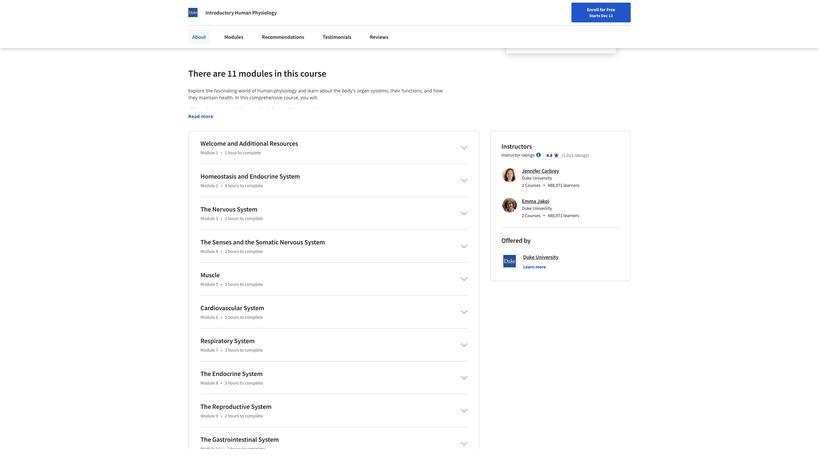 Task type: vqa. For each thing, say whether or not it's contained in the screenshot.


Task type: locate. For each thing, give the bounding box(es) containing it.
1 vertical spatial you
[[253, 176, 261, 182]]

module inside muscle module 5 • 3 hours to complete
[[201, 282, 215, 288]]

None search field
[[94, 17, 252, 30]]

1 horizontal spatial 5
[[225, 315, 227, 321]]

health
[[221, 155, 235, 161]]

to inside welcome and additional resources module 1 • 1 hour to complete
[[238, 150, 242, 156]]

0 vertical spatial more
[[201, 113, 213, 120]]

module left 8
[[201, 381, 215, 386]]

of
[[252, 88, 256, 94], [229, 121, 233, 127], [268, 148, 273, 154]]

2 vertical spatial this
[[367, 176, 376, 182]]

1 horizontal spatial is
[[337, 148, 341, 154]]

0 horizontal spatial nervous
[[213, 205, 236, 213]]

0 horizontal spatial of
[[229, 121, 233, 127]]

1 horizontal spatial more
[[536, 264, 547, 270]]

welcome and additional resources module 1 • 1 hour to complete
[[201, 139, 298, 156]]

0 vertical spatial on
[[218, 27, 223, 33]]

to inside the endocrine system module 8 • 3 hours to complete
[[240, 381, 244, 386]]

university down the jennifer carbrey link
[[533, 175, 553, 181]]

• right 9
[[221, 413, 222, 419]]

1 horizontal spatial your
[[248, 19, 258, 25]]

the for the reproductive system
[[201, 403, 211, 411]]

2 up senses
[[225, 216, 227, 222]]

12
[[609, 13, 614, 18]]

will:
[[310, 94, 318, 101]]

488,971 inside jennifer carbrey duke university 2 courses • 488,971 learners
[[548, 182, 563, 188]]

coursera career certificate image
[[507, 0, 617, 53]]

- left 'apply'
[[189, 127, 190, 134]]

courses down jennifer
[[526, 182, 541, 188]]

2 488,971 from the top
[[548, 213, 563, 219]]

2 horizontal spatial you
[[318, 183, 325, 189]]

1 vertical spatial courses
[[526, 213, 541, 219]]

• down platforms,
[[221, 183, 222, 189]]

0 horizontal spatial 5
[[216, 282, 218, 288]]

1 horizontal spatial 1
[[225, 150, 227, 156]]

0 vertical spatial systems
[[352, 114, 369, 120]]

3 module from the top
[[201, 216, 215, 222]]

conditions
[[302, 127, 324, 134]]

and inside homeostasis and endocrine system module 2 • 4 hours to complete
[[238, 172, 249, 181]]

vr
[[424, 169, 429, 175]]

ratings right 1,013 at the top
[[575, 152, 588, 158]]

university inside emma jakoi duke university 2 courses • 488,971 learners
[[533, 206, 553, 211]]

1 hours from the top
[[228, 183, 239, 189]]

the gastrointestinal system button
[[195, 432, 473, 450]]

hours right 8
[[228, 381, 239, 386]]

488,971 for carbrey
[[548, 182, 563, 188]]

6 hours from the top
[[228, 348, 239, 354]]

• down "jakoi"
[[544, 212, 546, 219]]

1 vertical spatial physiology
[[258, 107, 281, 113]]

0 vertical spatial endocrine
[[250, 172, 278, 181]]

1 horizontal spatial on
[[262, 176, 267, 182]]

the inside the senses and the somatic nervous system module 4 • 2 hours to complete
[[201, 238, 211, 246]]

this down professionals,
[[312, 148, 320, 154]]

physiology inside explore the fascinating world of human physiology and learn about the body's organ systems, their functions, and how they maintain health. in this comprehensive course, you will:
[[274, 88, 297, 94]]

2 horizontal spatial of
[[268, 148, 273, 154]]

1 vertical spatial blood
[[272, 190, 284, 196]]

somatic
[[256, 238, 279, 246]]

1 horizontal spatial an
[[342, 148, 347, 154]]

an down navigate on the top of page
[[366, 190, 372, 196]]

0 horizontal spatial 1
[[216, 150, 218, 156]]

you
[[301, 94, 309, 101], [253, 176, 261, 182], [318, 183, 325, 189]]

this up building
[[189, 141, 197, 148]]

physiology up 'course,'
[[274, 88, 297, 94]]

0 horizontal spatial ratings
[[522, 152, 535, 158]]

0 horizontal spatial is
[[214, 141, 218, 148]]

to down body.
[[359, 183, 364, 189]]

1 horizontal spatial you
[[301, 94, 309, 101]]

3 inside the endocrine system module 8 • 3 hours to complete
[[225, 381, 227, 386]]

physiology for muscles,
[[258, 107, 281, 113]]

1 down welcome
[[216, 150, 218, 156]]

and inside welcome and additional resources module 1 • 1 hour to complete
[[228, 139, 238, 148]]

physiology down comprehensive on the left of page
[[258, 107, 281, 113]]

0 vertical spatial courses
[[526, 182, 541, 188]]

and down respiratory, at the left top of the page
[[307, 121, 315, 127]]

2 horizontal spatial your
[[268, 27, 278, 33]]

0 vertical spatial life
[[244, 127, 251, 134]]

instructor ratings
[[502, 152, 535, 158]]

0 vertical spatial this
[[209, 19, 218, 25]]

courses for jennifer
[[526, 182, 541, 188]]

488,971 for jakoi
[[548, 213, 563, 219]]

duke university image
[[189, 8, 198, 17]]

both
[[412, 169, 423, 175]]

courses inside jennifer carbrey duke university 2 courses • 488,971 learners
[[526, 182, 541, 188]]

0 horizontal spatial as
[[312, 183, 316, 189]]

that
[[230, 176, 239, 182]]

488,971 down carbrey
[[548, 182, 563, 188]]

and
[[253, 27, 262, 33], [298, 88, 307, 94], [424, 88, 433, 94], [282, 107, 291, 113], [326, 114, 334, 120], [307, 121, 315, 127], [274, 127, 282, 134], [228, 139, 238, 148], [319, 141, 327, 148], [414, 141, 423, 148], [431, 169, 439, 175], [238, 172, 249, 181], [206, 183, 214, 189], [433, 183, 441, 189], [233, 238, 244, 246]]

1 horizontal spatial of
[[252, 88, 256, 94]]

1 vertical spatial nervous
[[280, 238, 303, 246]]

2 down senses
[[225, 249, 227, 255]]

and right media
[[253, 27, 262, 33]]

life down senses,
[[244, 127, 251, 134]]

course up through
[[377, 176, 392, 182]]

is
[[214, 141, 218, 148], [337, 148, 341, 154]]

module left 6
[[201, 315, 215, 321]]

1 left hour
[[225, 150, 227, 156]]

and down way
[[433, 183, 441, 189]]

recommendations link
[[258, 30, 309, 44]]

respiratory,
[[300, 114, 324, 120]]

complete inside the senses and the somatic nervous system module 4 • 2 hours to complete
[[245, 249, 263, 255]]

and up the basic
[[228, 139, 238, 148]]

offered by
[[502, 237, 531, 245]]

explore
[[189, 183, 205, 189]]

1 vertical spatial is
[[337, 148, 341, 154]]

5 module from the top
[[201, 282, 215, 288]]

to left real-
[[229, 127, 233, 134]]

excellent
[[349, 148, 368, 154]]

5 inside cardiovascular system module 6 • 5 hours to complete
[[225, 315, 227, 321]]

4 module from the top
[[201, 249, 215, 255]]

instructor
[[502, 152, 521, 158]]

review
[[308, 27, 323, 33]]

this up 'course,'
[[284, 67, 299, 79]]

through
[[384, 183, 402, 189]]

senses,
[[234, 121, 250, 127]]

experience,
[[357, 169, 382, 175]]

emma jakoi image
[[503, 198, 518, 213]]

the for the senses and the somatic nervous system
[[201, 238, 211, 246]]

hours inside the reproductive system module 9 • 2 hours to complete
[[228, 413, 239, 419]]

endocrine up physiological
[[250, 172, 278, 181]]

body.
[[354, 176, 366, 182]]

0 vertical spatial of
[[252, 88, 256, 94]]

virtual
[[318, 169, 332, 175]]

4.8
[[547, 152, 553, 158]]

bonus,
[[199, 169, 213, 175]]

1 horizontal spatial this
[[312, 148, 320, 154]]

your inside - master key concepts in human physiology and homeostasis - delve into the nervous, endocrine, cardiovascular, respiratory, and urinary systems - examine the role of senses, muscles, gastrointestinal, and reproductive systems - apply knowledge to real-life situations and medical conditions this course is perfect for students, healthcare professionals, and anyone interested in human physiology and biology, building upon a basic understanding of human anatomy. this course is an excellent resource for mcat preparation or as a refresher for health professionals. as a bonus, enhance your learning with a unique immersive virtual reality (vr) experience, accessible on both vr and desktop platforms, that takes you on an incredible journey inside the human body. this course offers a captivating way to explore and understand complex physiological concepts, as you virtually shrink to navigate through blood vessels and then return to normal size to measure blood pressure. the course comes to life as an educational adventure.
[[234, 169, 244, 175]]

1 horizontal spatial blood
[[403, 183, 415, 189]]

courses inside emma jakoi duke university 2 courses • 488,971 learners
[[526, 213, 541, 219]]

profile,
[[279, 19, 295, 25]]

resources
[[270, 139, 298, 148]]

in right modules
[[275, 67, 282, 79]]

0 horizontal spatial or
[[314, 19, 319, 25]]

1 1 from the left
[[216, 150, 218, 156]]

complete inside welcome and additional resources module 1 • 1 hour to complete
[[243, 150, 261, 156]]

physiology
[[252, 9, 277, 16]]

normal
[[220, 190, 236, 196]]

university inside jennifer carbrey duke university 2 courses • 488,971 learners
[[533, 175, 553, 181]]

students,
[[243, 141, 262, 148]]

immersive
[[294, 169, 317, 175]]

human up comprehensive on the left of page
[[258, 88, 273, 94]]

5 down muscle
[[216, 282, 218, 288]]

complete
[[243, 150, 261, 156], [245, 183, 263, 189], [245, 216, 263, 222], [245, 249, 263, 255], [245, 282, 263, 288], [245, 315, 263, 321], [245, 348, 263, 354], [245, 381, 263, 386], [245, 413, 263, 419]]

system inside the senses and the somatic nervous system module 4 • 2 hours to complete
[[305, 238, 325, 246]]

2 inside homeostasis and endocrine system module 2 • 4 hours to complete
[[216, 183, 218, 189]]

0 vertical spatial as
[[443, 148, 448, 154]]

3 hours from the top
[[228, 249, 239, 255]]

system inside the nervous system module 3 • 2 hours to complete
[[237, 205, 258, 213]]

courses for emma
[[526, 213, 541, 219]]

introductory human physiology
[[206, 9, 277, 16]]

in
[[263, 27, 267, 33], [275, 67, 282, 79], [236, 107, 240, 113], [369, 141, 373, 148]]

• down senses
[[221, 249, 222, 255]]

0 horizontal spatial endocrine
[[213, 370, 241, 378]]

more inside button
[[536, 264, 547, 270]]

system
[[280, 172, 300, 181], [237, 205, 258, 213], [305, 238, 325, 246], [244, 304, 264, 312], [234, 337, 255, 345], [242, 370, 263, 378], [251, 403, 272, 411], [259, 436, 279, 444]]

4 hours from the top
[[228, 282, 239, 288]]

0 vertical spatial or
[[314, 19, 319, 25]]

488,971 inside emma jakoi duke university 2 courses • 488,971 learners
[[548, 213, 563, 219]]

as down inside
[[312, 183, 316, 189]]

to up size on the left top of page
[[240, 183, 244, 189]]

2
[[522, 182, 525, 188], [216, 183, 218, 189], [522, 213, 525, 219], [225, 216, 227, 222], [225, 249, 227, 255], [225, 413, 227, 419]]

urinary
[[335, 114, 351, 120]]

duke inside jennifer carbrey duke university 2 courses • 488,971 learners
[[522, 175, 532, 181]]

as down body.
[[360, 190, 365, 196]]

1 vertical spatial an
[[269, 176, 274, 182]]

a right with
[[274, 169, 277, 175]]

duke up learn
[[524, 254, 535, 261]]

1 vertical spatial more
[[536, 264, 547, 270]]

0 horizontal spatial this
[[209, 19, 218, 25]]

1 horizontal spatial this
[[241, 94, 249, 101]]

career
[[226, 1, 251, 13]]

a
[[220, 1, 224, 13], [220, 148, 222, 154], [189, 155, 191, 161], [195, 169, 197, 175], [274, 169, 277, 175], [407, 176, 409, 182]]

1 horizontal spatial ratings
[[575, 152, 588, 158]]

to inside the nervous system module 3 • 2 hours to complete
[[240, 216, 244, 222]]

learners for emma jakoi
[[564, 213, 580, 219]]

university inside duke university link
[[536, 254, 559, 261]]

the left somatic
[[245, 238, 255, 246]]

1 horizontal spatial life
[[353, 190, 359, 196]]

1 vertical spatial this
[[284, 67, 299, 79]]

• right 7 at the left bottom
[[221, 348, 222, 354]]

2 1 from the left
[[225, 150, 227, 156]]

to inside respiratory system module 7 • 3 hours to complete
[[240, 348, 244, 354]]

add this credential to your linkedin profile, resume, or cv share it on social media and in your performance review
[[200, 19, 326, 33]]

0 vertical spatial 4
[[225, 183, 227, 189]]

the inside the nervous system module 3 • 2 hours to complete
[[201, 205, 211, 213]]

0 vertical spatial physiology
[[274, 88, 297, 94]]

to right 7 at the left bottom
[[240, 348, 244, 354]]

0 vertical spatial 5
[[216, 282, 218, 288]]

1 module from the top
[[201, 150, 215, 156]]

to inside the reproductive system module 9 • 2 hours to complete
[[240, 413, 244, 419]]

0 horizontal spatial you
[[253, 176, 261, 182]]

nervous down normal
[[213, 205, 236, 213]]

nervous
[[213, 205, 236, 213], [280, 238, 303, 246]]

1 vertical spatial 488,971
[[548, 213, 563, 219]]

the endocrine system module 8 • 3 hours to complete
[[201, 370, 263, 386]]

0 horizontal spatial your
[[234, 169, 244, 175]]

1 vertical spatial endocrine
[[213, 370, 241, 378]]

duke for emma jakoi
[[522, 206, 532, 211]]

situations
[[252, 127, 273, 134]]

the inside the reproductive system module 9 • 2 hours to complete
[[201, 403, 211, 411]]

emma
[[522, 198, 537, 205]]

1 vertical spatial systems
[[345, 121, 362, 127]]

2 inside the reproductive system module 9 • 2 hours to complete
[[225, 413, 227, 419]]

module inside cardiovascular system module 6 • 5 hours to complete
[[201, 315, 215, 321]]

1 vertical spatial 4
[[216, 249, 218, 255]]

you left will:
[[301, 94, 309, 101]]

to right return
[[214, 190, 219, 196]]

• up cardiovascular
[[221, 282, 222, 288]]

2 horizontal spatial an
[[366, 190, 372, 196]]

0 vertical spatial you
[[301, 94, 309, 101]]

nervous inside the nervous system module 3 • 2 hours to complete
[[213, 205, 236, 213]]

0 vertical spatial 488,971
[[548, 182, 563, 188]]

for inside enroll for free starts dec 12
[[600, 7, 606, 13]]

2 inside emma jakoi duke university 2 courses • 488,971 learners
[[522, 213, 525, 219]]

to down size on the left top of page
[[240, 216, 244, 222]]

certificate
[[253, 1, 292, 13]]

0 horizontal spatial blood
[[272, 190, 284, 196]]

2 vertical spatial university
[[536, 254, 559, 261]]

3 up cardiovascular
[[225, 282, 227, 288]]

1 horizontal spatial 4
[[225, 183, 227, 189]]

system inside cardiovascular system module 6 • 5 hours to complete
[[244, 304, 264, 312]]

physiological
[[261, 183, 289, 189]]

• inside the reproductive system module 9 • 2 hours to complete
[[221, 413, 222, 419]]

- down read
[[189, 121, 190, 127]]

• right 8
[[221, 381, 222, 386]]

module down muscle
[[201, 282, 215, 288]]

concepts,
[[290, 183, 310, 189]]

to right hour
[[238, 150, 242, 156]]

2 down emma
[[522, 213, 525, 219]]

0 vertical spatial university
[[533, 175, 553, 181]]

complete inside homeostasis and endocrine system module 2 • 4 hours to complete
[[245, 183, 263, 189]]

duke down emma
[[522, 206, 532, 211]]

ratings down the instructors
[[522, 152, 535, 158]]

module left 9
[[201, 413, 215, 419]]

they
[[189, 94, 198, 101]]

0 vertical spatial nervous
[[213, 205, 236, 213]]

6
[[216, 315, 218, 321]]

1 horizontal spatial or
[[437, 148, 442, 154]]

there
[[189, 67, 211, 79]]

or down biology,
[[437, 148, 442, 154]]

hours inside the nervous system module 3 • 2 hours to complete
[[228, 216, 239, 222]]

2 vertical spatial you
[[318, 183, 325, 189]]

2 vertical spatial your
[[234, 169, 244, 175]]

0 vertical spatial an
[[342, 148, 347, 154]]

on inside add this credential to your linkedin profile, resume, or cv share it on social media and in your performance review
[[218, 27, 223, 33]]

2 vertical spatial of
[[268, 148, 273, 154]]

0 vertical spatial is
[[214, 141, 218, 148]]

2 vertical spatial physiology
[[390, 141, 413, 148]]

and left anyone
[[319, 141, 327, 148]]

banner navigation
[[5, 0, 185, 13]]

welcome
[[201, 139, 226, 148]]

hours inside homeostasis and endocrine system module 2 • 4 hours to complete
[[228, 183, 239, 189]]

media
[[238, 27, 252, 33]]

medical
[[284, 127, 300, 134]]

2 - from the top
[[189, 114, 190, 120]]

reality
[[333, 169, 346, 175]]

2 hours from the top
[[228, 216, 239, 222]]

a right offers on the top of page
[[407, 176, 409, 182]]

journey
[[298, 176, 314, 182]]

module down welcome
[[201, 150, 215, 156]]

to inside homeostasis and endocrine system module 2 • 4 hours to complete
[[240, 183, 244, 189]]

biology,
[[424, 141, 441, 148]]

on left the both
[[406, 169, 411, 175]]

to down cardiovascular
[[240, 315, 244, 321]]

9 module from the top
[[201, 413, 215, 419]]

1 horizontal spatial endocrine
[[250, 172, 278, 181]]

to inside the senses and the somatic nervous system module 4 • 2 hours to complete
[[240, 249, 244, 255]]

credential
[[219, 19, 241, 25]]

delve
[[191, 114, 203, 120]]

1
[[216, 150, 218, 156], [225, 150, 227, 156]]

explore the fascinating world of human physiology and learn about the body's organ systems, their functions, and how they maintain health. in this comprehensive course, you will:
[[189, 88, 444, 101]]

module up return
[[201, 183, 215, 189]]

0 horizontal spatial more
[[201, 113, 213, 120]]

0 horizontal spatial this
[[189, 141, 197, 148]]

physiology for will:
[[274, 88, 297, 94]]

1 488,971 from the top
[[548, 182, 563, 188]]

1 vertical spatial your
[[268, 27, 278, 33]]

hours down cardiovascular
[[228, 315, 239, 321]]

to down shrink
[[347, 190, 351, 196]]

and right senses
[[233, 238, 244, 246]]

nervous inside the senses and the somatic nervous system module 4 • 2 hours to complete
[[280, 238, 303, 246]]

2 vertical spatial this
[[241, 94, 249, 101]]

respiratory system module 7 • 3 hours to complete
[[201, 337, 263, 354]]

2 courses from the top
[[526, 213, 541, 219]]

2 horizontal spatial on
[[406, 169, 411, 175]]

social
[[224, 27, 237, 33]]

1 learners from the top
[[564, 182, 580, 188]]

7 module from the top
[[201, 348, 215, 354]]

course
[[301, 67, 327, 79], [198, 141, 213, 148], [322, 148, 336, 154], [377, 176, 392, 182], [316, 190, 331, 196]]

to right 8
[[240, 381, 244, 386]]

8 hours from the top
[[228, 413, 239, 419]]

9
[[216, 413, 218, 419]]

2 module from the top
[[201, 183, 215, 189]]

apply
[[191, 127, 203, 134]]

7 hours from the top
[[228, 381, 239, 386]]

of down nervous,
[[229, 121, 233, 127]]

fascinating
[[214, 88, 237, 94]]

complete inside the nervous system module 3 • 2 hours to complete
[[245, 216, 263, 222]]

8 module from the top
[[201, 381, 215, 386]]

0 horizontal spatial on
[[218, 27, 223, 33]]

•
[[221, 150, 222, 156], [544, 182, 546, 189], [221, 183, 222, 189], [544, 212, 546, 219], [221, 216, 222, 222], [221, 249, 222, 255], [221, 282, 222, 288], [221, 315, 222, 321], [221, 348, 222, 354], [221, 381, 222, 386], [221, 413, 222, 419]]

1 vertical spatial or
[[437, 148, 442, 154]]

1 vertical spatial learners
[[564, 213, 580, 219]]

4 down senses
[[216, 249, 218, 255]]

linkedin
[[259, 19, 278, 25]]

in inside add this credential to your linkedin profile, resume, or cv share it on social media and in your performance review
[[263, 27, 267, 33]]

5 right 6
[[225, 315, 227, 321]]

you inside explore the fascinating world of human physiology and learn about the body's organ systems, their functions, and how they maintain health. in this comprehensive course, you will:
[[301, 94, 309, 101]]

2 vertical spatial as
[[360, 190, 365, 196]]

1 vertical spatial 5
[[225, 315, 227, 321]]

0 vertical spatial your
[[248, 19, 258, 25]]

2 down platforms,
[[216, 183, 218, 189]]

488,971 down "jakoi"
[[548, 213, 563, 219]]

to up media
[[242, 19, 247, 25]]

complete inside cardiovascular system module 6 • 5 hours to complete
[[245, 315, 263, 321]]

2 learners from the top
[[564, 213, 580, 219]]

learners inside emma jakoi duke university 2 courses • 488,971 learners
[[564, 213, 580, 219]]

this inside explore the fascinating world of human physiology and learn about the body's organ systems, their functions, and how they maintain health. in this comprehensive course, you will:
[[241, 94, 249, 101]]

6 module from the top
[[201, 315, 215, 321]]

you down learning
[[253, 176, 261, 182]]

)
[[588, 152, 590, 158]]

the inside the endocrine system module 8 • 3 hours to complete
[[201, 370, 211, 378]]

2 right 9
[[225, 413, 227, 419]]

for up dec
[[600, 7, 606, 13]]

the right about
[[334, 88, 341, 94]]

incredible
[[275, 176, 296, 182]]

comes
[[332, 190, 346, 196]]

0 horizontal spatial 4
[[216, 249, 218, 255]]

hours up senses
[[228, 216, 239, 222]]

3
[[216, 216, 218, 222], [225, 282, 227, 288], [225, 348, 227, 354], [225, 381, 227, 386]]

learners inside jennifer carbrey duke university 2 courses • 488,971 learners
[[564, 182, 580, 188]]

health.
[[219, 94, 234, 101]]

module inside respiratory system module 7 • 3 hours to complete
[[201, 348, 215, 354]]

human inside explore the fascinating world of human physiology and learn about the body's organ systems, their functions, and how they maintain health. in this comprehensive course, you will:
[[258, 88, 273, 94]]

and up preparation
[[414, 141, 423, 148]]

of down healthcare
[[268, 148, 273, 154]]

hours right 7 at the left bottom
[[228, 348, 239, 354]]

blood up adventure.
[[403, 183, 415, 189]]

hours down reproductive
[[228, 413, 239, 419]]

endocrine inside homeostasis and endocrine system module 2 • 4 hours to complete
[[250, 172, 278, 181]]

platforms,
[[207, 176, 229, 182]]

system inside the endocrine system module 8 • 3 hours to complete
[[242, 370, 263, 378]]

1 horizontal spatial nervous
[[280, 238, 303, 246]]

1 courses from the top
[[526, 182, 541, 188]]

more inside "button"
[[201, 113, 213, 120]]

1 vertical spatial this
[[312, 148, 320, 154]]

is up upon in the top left of the page
[[214, 141, 218, 148]]

endocrine up 8
[[213, 370, 241, 378]]

( 1,013 ratings )
[[562, 152, 590, 158]]

1 vertical spatial university
[[533, 206, 553, 211]]

0 vertical spatial learners
[[564, 182, 580, 188]]

5 hours from the top
[[228, 315, 239, 321]]

human down reality
[[338, 176, 353, 182]]

more down duke university link
[[536, 264, 547, 270]]



Task type: describe. For each thing, give the bounding box(es) containing it.
cardiovascular system module 6 • 5 hours to complete
[[201, 304, 264, 321]]

• inside the senses and the somatic nervous system module 4 • 2 hours to complete
[[221, 249, 222, 255]]

4 inside homeostasis and endocrine system module 2 • 4 hours to complete
[[225, 183, 227, 189]]

homeostasis
[[292, 107, 319, 113]]

endocrine,
[[242, 114, 265, 120]]

captivating
[[410, 176, 434, 182]]

about
[[320, 88, 333, 94]]

how
[[434, 88, 443, 94]]

and left how
[[424, 88, 433, 94]]

the up the knowledge
[[211, 121, 218, 127]]

• inside emma jakoi duke university 2 courses • 488,971 learners
[[544, 212, 546, 219]]

pressure.
[[285, 190, 306, 196]]

1,013
[[564, 152, 574, 158]]

hours inside muscle module 5 • 3 hours to complete
[[228, 282, 239, 288]]

and inside add this credential to your linkedin profile, resume, or cv share it on social media and in your performance review
[[253, 27, 262, 33]]

and up reproductive
[[326, 114, 334, 120]]

2 horizontal spatial as
[[443, 148, 448, 154]]

resource
[[369, 148, 388, 154]]

instructors
[[502, 142, 533, 151]]

professionals,
[[288, 141, 318, 148]]

1 - from the top
[[189, 107, 190, 113]]

5 inside muscle module 5 • 3 hours to complete
[[216, 282, 218, 288]]

reviews
[[370, 34, 389, 40]]

2 inside jennifer carbrey duke university 2 courses • 488,971 learners
[[522, 182, 525, 188]]

course up upon in the top left of the page
[[198, 141, 213, 148]]

course down virtually
[[316, 190, 331, 196]]

homeostasis
[[201, 172, 237, 181]]

cardiovascular,
[[266, 114, 298, 120]]

11
[[228, 67, 237, 79]]

complete inside the reproductive system module 9 • 2 hours to complete
[[245, 413, 263, 419]]

are
[[213, 67, 226, 79]]

2 horizontal spatial this
[[284, 67, 299, 79]]

and right vr
[[431, 169, 439, 175]]

learn
[[308, 88, 319, 94]]

the nervous system module 3 • 2 hours to complete
[[201, 205, 263, 222]]

• inside homeostasis and endocrine system module 2 • 4 hours to complete
[[221, 183, 222, 189]]

emma jakoi duke university 2 courses • 488,971 learners
[[522, 198, 580, 219]]

return
[[200, 190, 213, 196]]

1 vertical spatial life
[[353, 190, 359, 196]]

building
[[189, 148, 206, 154]]

the up virtually
[[329, 176, 336, 182]]

the reproductive system module 9 • 2 hours to complete
[[201, 403, 272, 419]]

• inside jennifer carbrey duke university 2 courses • 488,971 learners
[[544, 182, 546, 189]]

course down anyone
[[322, 148, 336, 154]]

hours inside the senses and the somatic nervous system module 4 • 2 hours to complete
[[228, 249, 239, 255]]

and up return
[[206, 183, 214, 189]]

module inside welcome and additional resources module 1 • 1 hour to complete
[[201, 150, 215, 156]]

unique
[[278, 169, 293, 175]]

offers
[[393, 176, 405, 182]]

inside
[[315, 176, 328, 182]]

virtually
[[327, 183, 344, 189]]

learning
[[245, 169, 263, 175]]

human up endocrine,
[[242, 107, 257, 113]]

1 horizontal spatial as
[[360, 190, 365, 196]]

human
[[235, 9, 251, 16]]

system inside homeostasis and endocrine system module 2 • 4 hours to complete
[[280, 172, 300, 181]]

healthcare
[[264, 141, 287, 148]]

module inside the nervous system module 3 • 2 hours to complete
[[201, 216, 215, 222]]

system inside dropdown button
[[259, 436, 279, 444]]

4 - from the top
[[189, 127, 190, 134]]

or inside add this credential to your linkedin profile, resume, or cv share it on social media and in your performance review
[[314, 19, 319, 25]]

2 inside the senses and the somatic nervous system module 4 • 2 hours to complete
[[225, 249, 227, 255]]

refresher
[[192, 155, 212, 161]]

for down upon in the top left of the page
[[213, 155, 220, 161]]

size
[[237, 190, 245, 196]]

8
[[216, 381, 218, 386]]

• inside muscle module 5 • 3 hours to complete
[[221, 282, 222, 288]]

basic
[[223, 148, 234, 154]]

real-
[[235, 127, 244, 134]]

0 vertical spatial blood
[[403, 183, 415, 189]]

2 inside the nervous system module 3 • 2 hours to complete
[[225, 216, 227, 222]]

duke for jennifer carbrey
[[522, 175, 532, 181]]

4 inside the senses and the somatic nervous system module 4 • 2 hours to complete
[[216, 249, 218, 255]]

a right the as
[[195, 169, 197, 175]]

read
[[189, 113, 200, 120]]

and inside the senses and the somatic nervous system module 4 • 2 hours to complete
[[233, 238, 244, 246]]

complete inside muscle module 5 • 3 hours to complete
[[245, 282, 263, 288]]

the inside the senses and the somatic nervous system module 4 • 2 hours to complete
[[245, 238, 255, 246]]

0 vertical spatial this
[[189, 141, 197, 148]]

hours inside respiratory system module 7 • 3 hours to complete
[[228, 348, 239, 354]]

3 inside respiratory system module 7 • 3 hours to complete
[[225, 348, 227, 354]]

jennifer carbrey duke university 2 courses • 488,971 learners
[[522, 168, 580, 189]]

system inside the reproductive system module 9 • 2 hours to complete
[[251, 403, 272, 411]]

muscle module 5 • 3 hours to complete
[[201, 271, 263, 288]]

complete inside respiratory system module 7 • 3 hours to complete
[[245, 348, 263, 354]]

enroll for free starts dec 12
[[588, 7, 616, 18]]

module inside the reproductive system module 9 • 2 hours to complete
[[201, 413, 215, 419]]

testimonials
[[323, 34, 352, 40]]

for left mcat at the left of page
[[389, 148, 395, 154]]

the for the endocrine system
[[201, 370, 211, 378]]

professionals.
[[236, 155, 266, 161]]

to inside add this credential to your linkedin profile, resume, or cv share it on social media and in your performance review
[[242, 19, 247, 25]]

• inside welcome and additional resources module 1 • 1 hour to complete
[[221, 150, 222, 156]]

2 vertical spatial an
[[366, 190, 372, 196]]

knowledge
[[204, 127, 228, 134]]

then
[[189, 190, 198, 196]]

0 horizontal spatial an
[[269, 176, 274, 182]]

understanding
[[235, 148, 267, 154]]

more for read more
[[201, 113, 213, 120]]

human up resource
[[374, 141, 389, 148]]

to down complex
[[246, 190, 251, 196]]

more for learn more
[[536, 264, 547, 270]]

complete inside the endocrine system module 8 • 3 hours to complete
[[245, 381, 263, 386]]

and up cardiovascular,
[[282, 107, 291, 113]]

reproductive
[[316, 121, 344, 127]]

• inside respiratory system module 7 • 3 hours to complete
[[221, 348, 222, 354]]

2 vertical spatial duke
[[524, 254, 535, 261]]

system inside respiratory system module 7 • 3 hours to complete
[[234, 337, 255, 345]]

the inside - master key concepts in human physiology and homeostasis - delve into the nervous, endocrine, cardiovascular, respiratory, and urinary systems - examine the role of senses, muscles, gastrointestinal, and reproductive systems - apply knowledge to real-life situations and medical conditions this course is perfect for students, healthcare professionals, and anyone interested in human physiology and biology, building upon a basic understanding of human anatomy. this course is an excellent resource for mcat preparation or as a refresher for health professionals. as a bonus, enhance your learning with a unique immersive virtual reality (vr) experience, accessible on both vr and desktop platforms, that takes you on an incredible journey inside the human body. this course offers a captivating way to explore and understand complex physiological concepts, as you virtually shrink to navigate through blood vessels and then return to normal size to measure blood pressure. the course comes to life as an educational adventure.
[[307, 190, 315, 196]]

earn
[[200, 1, 218, 13]]

jennifer carbrey image
[[503, 168, 518, 182]]

the inside dropdown button
[[201, 436, 211, 444]]

it
[[213, 27, 217, 33]]

module inside the endocrine system module 8 • 3 hours to complete
[[201, 381, 215, 386]]

by
[[524, 237, 531, 245]]

1 vertical spatial of
[[229, 121, 233, 127]]

3 - from the top
[[189, 121, 190, 127]]

earn a career certificate
[[200, 1, 292, 13]]

3 inside the nervous system module 3 • 2 hours to complete
[[216, 216, 218, 222]]

examine
[[191, 121, 210, 127]]

takes
[[240, 176, 251, 182]]

2 vertical spatial on
[[262, 176, 267, 182]]

perfect
[[219, 141, 234, 148]]

university for jakoi
[[533, 206, 553, 211]]

to inside cardiovascular system module 6 • 5 hours to complete
[[240, 315, 244, 321]]

educational
[[373, 190, 398, 196]]

comprehensive
[[250, 94, 283, 101]]

the for the nervous system
[[201, 205, 211, 213]]

share
[[200, 27, 212, 33]]

course,
[[284, 94, 300, 101]]

about link
[[189, 30, 210, 44]]

hours inside cardiovascular system module 6 • 5 hours to complete
[[228, 315, 239, 321]]

a down building
[[189, 155, 191, 161]]

in up nervous,
[[236, 107, 240, 113]]

and down gastrointestinal,
[[274, 127, 282, 134]]

for up hour
[[235, 141, 241, 148]]

the up maintain
[[206, 88, 213, 94]]

a right earn
[[220, 1, 224, 13]]

0 horizontal spatial life
[[244, 127, 251, 134]]

module inside homeostasis and endocrine system module 2 • 4 hours to complete
[[201, 183, 215, 189]]

university for carbrey
[[533, 175, 553, 181]]

endocrine inside the endocrine system module 8 • 3 hours to complete
[[213, 370, 241, 378]]

module inside the senses and the somatic nervous system module 4 • 2 hours to complete
[[201, 249, 215, 255]]

in up resource
[[369, 141, 373, 148]]

their
[[391, 88, 401, 94]]

concepts
[[216, 107, 235, 113]]

and left learn
[[298, 88, 307, 94]]

into
[[204, 114, 213, 120]]

testimonials link
[[319, 30, 356, 44]]

carbrey
[[542, 168, 560, 174]]

read more button
[[189, 113, 213, 120]]

starts
[[590, 13, 601, 18]]

modules link
[[221, 30, 248, 44]]

systems,
[[371, 88, 390, 94]]

hours inside the endocrine system module 8 • 3 hours to complete
[[228, 381, 239, 386]]

a left the basic
[[220, 148, 222, 154]]

course up learn
[[301, 67, 327, 79]]

duke university
[[524, 254, 559, 261]]

or inside - master key concepts in human physiology and homeostasis - delve into the nervous, endocrine, cardiovascular, respiratory, and urinary systems - examine the role of senses, muscles, gastrointestinal, and reproductive systems - apply knowledge to real-life situations and medical conditions this course is perfect for students, healthcare professionals, and anyone interested in human physiology and biology, building upon a basic understanding of human anatomy. this course is an excellent resource for mcat preparation or as a refresher for health professionals. as a bonus, enhance your learning with a unique immersive virtual reality (vr) experience, accessible on both vr and desktop platforms, that takes you on an incredible journey inside the human body. this course offers a captivating way to explore and understand complex physiological concepts, as you virtually shrink to navigate through blood vessels and then return to normal size to measure blood pressure. the course comes to life as an educational adventure.
[[437, 148, 442, 154]]

• inside the nervous system module 3 • 2 hours to complete
[[221, 216, 222, 222]]

human down the resources
[[274, 148, 289, 154]]

gastrointestinal,
[[271, 121, 305, 127]]

7
[[216, 348, 218, 354]]

the senses and the somatic nervous system module 4 • 2 hours to complete
[[201, 238, 325, 255]]

learners for jennifer carbrey
[[564, 182, 580, 188]]

• inside cardiovascular system module 6 • 5 hours to complete
[[221, 315, 222, 321]]

as
[[189, 169, 194, 175]]

dec
[[602, 13, 608, 18]]

to inside muscle module 5 • 3 hours to complete
[[240, 282, 244, 288]]

to right way
[[445, 176, 449, 182]]

desktop
[[189, 176, 206, 182]]

the right into on the left top of page
[[214, 114, 221, 120]]

• inside the endocrine system module 8 • 3 hours to complete
[[221, 381, 222, 386]]

understand
[[215, 183, 240, 189]]

this inside add this credential to your linkedin profile, resume, or cv share it on social media and in your performance review
[[209, 19, 218, 25]]

accessible
[[383, 169, 404, 175]]

learn more button
[[524, 264, 547, 270]]

of inside explore the fascinating world of human physiology and learn about the body's organ systems, their functions, and how they maintain health. in this comprehensive course, you will:
[[252, 88, 256, 94]]

3 inside muscle module 5 • 3 hours to complete
[[225, 282, 227, 288]]

explore
[[189, 88, 205, 94]]

key
[[207, 107, 215, 113]]

in
[[235, 94, 239, 101]]

1 vertical spatial as
[[312, 183, 316, 189]]



